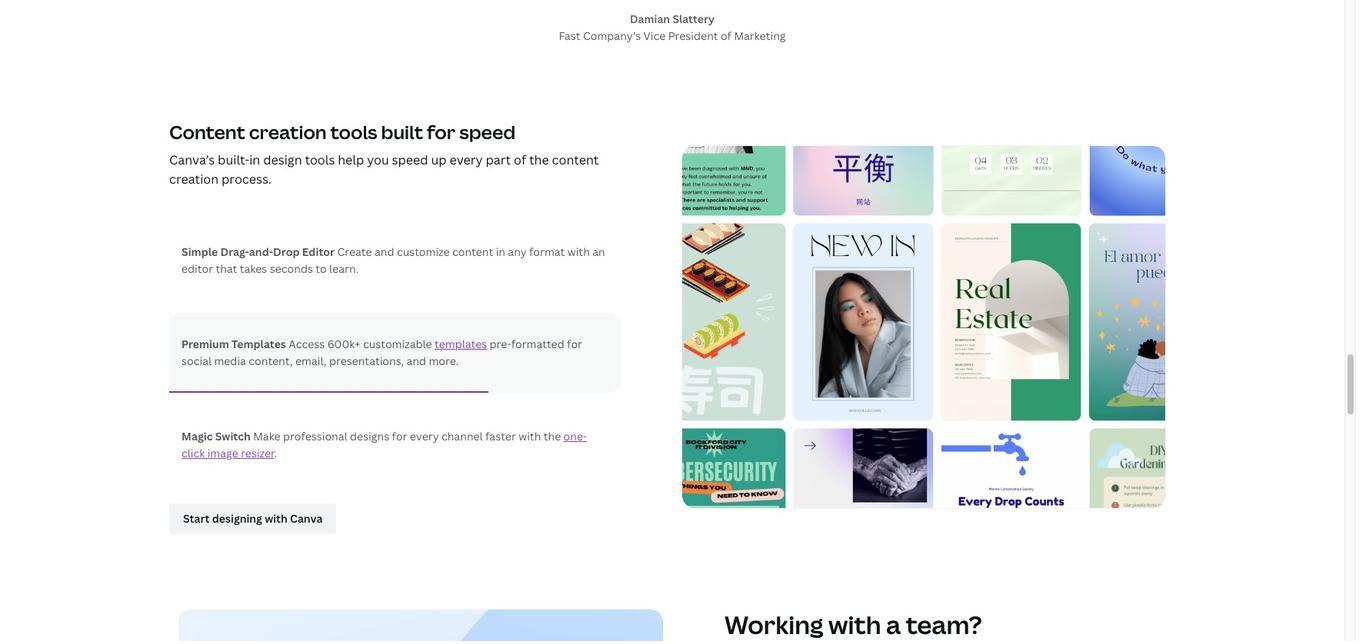 Task type: vqa. For each thing, say whether or not it's contained in the screenshot.
the topmost every
yes



Task type: locate. For each thing, give the bounding box(es) containing it.
damian
[[630, 12, 670, 26]]

social
[[182, 354, 212, 368]]

damian slattery fast company's vice president of marketing
[[559, 12, 786, 43]]

with left a
[[829, 608, 881, 642]]

with
[[568, 245, 590, 259], [519, 429, 541, 444], [829, 608, 881, 642]]

for up up
[[427, 120, 456, 145]]

in left any
[[496, 245, 506, 259]]

for right designs
[[392, 429, 407, 444]]

customizable
[[363, 337, 432, 351]]

600k+
[[328, 337, 361, 351]]

0 vertical spatial tools
[[331, 120, 378, 145]]

speed
[[460, 120, 516, 145], [392, 151, 428, 168]]

0 vertical spatial and
[[375, 245, 394, 259]]

2 vertical spatial with
[[829, 608, 881, 642]]

1 vertical spatial content
[[453, 245, 493, 259]]

built-
[[218, 151, 249, 168]]

and
[[375, 245, 394, 259], [407, 354, 426, 368]]

simple drag-and-drop editor
[[182, 245, 335, 259]]

every right up
[[450, 151, 483, 168]]

0 vertical spatial creation
[[249, 120, 327, 145]]

access
[[289, 337, 325, 351]]

every left channel
[[410, 429, 439, 444]]

creation up design
[[249, 120, 327, 145]]

content,
[[249, 354, 293, 368]]

ui - pro templates (3) image
[[682, 146, 1167, 509]]

you
[[367, 151, 389, 168]]

1 vertical spatial for
[[567, 337, 583, 351]]

1 horizontal spatial for
[[427, 120, 456, 145]]

0 horizontal spatial with
[[519, 429, 541, 444]]

in inside create and customize content in any format with an editor that takes seconds to learn.
[[496, 245, 506, 259]]

customize
[[397, 245, 450, 259]]

0 vertical spatial for
[[427, 120, 456, 145]]

0 vertical spatial speed
[[460, 120, 516, 145]]

switch
[[215, 429, 251, 444]]

learn.
[[329, 261, 359, 276]]

editor
[[302, 245, 335, 259]]

canva's
[[169, 151, 215, 168]]

2 horizontal spatial for
[[567, 337, 583, 351]]

for inside "content creation tools built for speed canva's built-in design tools help you speed up every part of the content creation process."
[[427, 120, 456, 145]]

formatted
[[511, 337, 565, 351]]

of right 'president' at the top
[[721, 29, 732, 43]]

one- click image resizer link
[[182, 429, 587, 461]]

make
[[253, 429, 281, 444]]

drag-
[[220, 245, 249, 259]]

0 horizontal spatial of
[[514, 151, 526, 168]]

0 horizontal spatial content
[[453, 245, 493, 259]]

with left an
[[568, 245, 590, 259]]

design
[[263, 151, 302, 168]]

creation
[[249, 120, 327, 145], [169, 171, 219, 188]]

1 vertical spatial in
[[496, 245, 506, 259]]

1 vertical spatial and
[[407, 354, 426, 368]]

faster
[[486, 429, 516, 444]]

0 vertical spatial with
[[568, 245, 590, 259]]

email,
[[295, 354, 327, 368]]

creation down the canva's
[[169, 171, 219, 188]]

1 horizontal spatial in
[[496, 245, 506, 259]]

0 horizontal spatial for
[[392, 429, 407, 444]]

in
[[249, 151, 260, 168], [496, 245, 506, 259]]

and right 'create'
[[375, 245, 394, 259]]

0 horizontal spatial speed
[[392, 151, 428, 168]]

and down customizable
[[407, 354, 426, 368]]

content
[[552, 151, 599, 168], [453, 245, 493, 259]]

templates
[[232, 337, 286, 351]]

0 horizontal spatial in
[[249, 151, 260, 168]]

create and customize content in any format with an editor that takes seconds to learn.
[[182, 245, 605, 276]]

1 vertical spatial speed
[[392, 151, 428, 168]]

tools left help
[[305, 151, 335, 168]]

1 horizontal spatial and
[[407, 354, 426, 368]]

1 horizontal spatial content
[[552, 151, 599, 168]]

1 vertical spatial creation
[[169, 171, 219, 188]]

1 horizontal spatial with
[[568, 245, 590, 259]]

of
[[721, 29, 732, 43], [514, 151, 526, 168]]

the right part
[[529, 151, 549, 168]]

editor
[[182, 261, 213, 276]]

vice
[[644, 29, 666, 43]]

1 horizontal spatial of
[[721, 29, 732, 43]]

1 horizontal spatial every
[[450, 151, 483, 168]]

speed up part
[[460, 120, 516, 145]]

in inside "content creation tools built for speed canva's built-in design tools help you speed up every part of the content creation process."
[[249, 151, 260, 168]]

content creation tools built for speed canva's built-in design tools help you speed up every part of the content creation process.
[[169, 120, 599, 188]]

of right part
[[514, 151, 526, 168]]

0 horizontal spatial and
[[375, 245, 394, 259]]

more.
[[429, 354, 459, 368]]

in up process.
[[249, 151, 260, 168]]

0 horizontal spatial every
[[410, 429, 439, 444]]

0 vertical spatial content
[[552, 151, 599, 168]]

of inside damian slattery fast company's vice president of marketing
[[721, 29, 732, 43]]

a
[[886, 608, 901, 642]]

1 horizontal spatial speed
[[460, 120, 516, 145]]

every inside "content creation tools built for speed canva's built-in design tools help you speed up every part of the content creation process."
[[450, 151, 483, 168]]

for
[[427, 120, 456, 145], [567, 337, 583, 351], [392, 429, 407, 444]]

every
[[450, 151, 483, 168], [410, 429, 439, 444]]

speed down built on the top left of the page
[[392, 151, 428, 168]]

0 vertical spatial in
[[249, 151, 260, 168]]

content
[[169, 120, 245, 145]]

tools
[[331, 120, 378, 145], [305, 151, 335, 168]]

the left the one-
[[544, 429, 561, 444]]

and inside pre-formatted for social media content, email, presentations, and more.
[[407, 354, 426, 368]]

magic switch make professional designs for every channel faster with the
[[182, 429, 564, 444]]

0 vertical spatial every
[[450, 151, 483, 168]]

0 vertical spatial the
[[529, 151, 549, 168]]

an
[[593, 245, 605, 259]]

for right formatted
[[567, 337, 583, 351]]

tools up help
[[331, 120, 378, 145]]

designs
[[350, 429, 390, 444]]

1 vertical spatial of
[[514, 151, 526, 168]]

with right faster on the left of the page
[[519, 429, 541, 444]]

0 vertical spatial of
[[721, 29, 732, 43]]

and-
[[249, 245, 273, 259]]

1 vertical spatial with
[[519, 429, 541, 444]]

the
[[529, 151, 549, 168], [544, 429, 561, 444]]

the inside "content creation tools built for speed canva's built-in design tools help you speed up every part of the content creation process."
[[529, 151, 549, 168]]

company's
[[583, 29, 641, 43]]

seconds
[[270, 261, 313, 276]]



Task type: describe. For each thing, give the bounding box(es) containing it.
2 horizontal spatial with
[[829, 608, 881, 642]]

one-
[[564, 429, 587, 444]]

process.
[[222, 171, 272, 188]]

that
[[216, 261, 237, 276]]

part
[[486, 151, 511, 168]]

format
[[529, 245, 565, 259]]

templates
[[435, 337, 487, 351]]

1 horizontal spatial creation
[[249, 120, 327, 145]]

premium templates access 600k+ customizable templates
[[182, 337, 487, 351]]

pre-formatted for social media content, email, presentations, and more.
[[182, 337, 583, 368]]

drop
[[273, 245, 300, 259]]

content inside "content creation tools built for speed canva's built-in design tools help you speed up every part of the content creation process."
[[552, 151, 599, 168]]

pre-
[[490, 337, 511, 351]]

2 vertical spatial for
[[392, 429, 407, 444]]

1 vertical spatial every
[[410, 429, 439, 444]]

slattery
[[673, 12, 715, 26]]

working
[[725, 608, 824, 642]]

takes
[[240, 261, 267, 276]]

templates link
[[435, 337, 487, 351]]

.
[[274, 446, 277, 461]]

create
[[337, 245, 372, 259]]

working with a team?
[[725, 608, 983, 642]]

one- click image resizer
[[182, 429, 587, 461]]

content inside create and customize content in any format with an editor that takes seconds to learn.
[[453, 245, 493, 259]]

up
[[431, 151, 447, 168]]

1 vertical spatial tools
[[305, 151, 335, 168]]

click
[[182, 446, 205, 461]]

any
[[508, 245, 527, 259]]

1 vertical spatial the
[[544, 429, 561, 444]]

and inside create and customize content in any format with an editor that takes seconds to learn.
[[375, 245, 394, 259]]

of inside "content creation tools built for speed canva's built-in design tools help you speed up every part of the content creation process."
[[514, 151, 526, 168]]

with inside create and customize content in any format with an editor that takes seconds to learn.
[[568, 245, 590, 259]]

to
[[316, 261, 327, 276]]

professional
[[283, 429, 348, 444]]

president
[[668, 29, 718, 43]]

team?
[[906, 608, 983, 642]]

media
[[214, 354, 246, 368]]

image
[[208, 446, 238, 461]]

0 horizontal spatial creation
[[169, 171, 219, 188]]

built
[[381, 120, 423, 145]]

help
[[338, 151, 364, 168]]

channel
[[442, 429, 483, 444]]

resizer
[[241, 446, 274, 461]]

presentations,
[[329, 354, 404, 368]]

premium
[[182, 337, 229, 351]]

simple
[[182, 245, 218, 259]]

marketing
[[734, 29, 786, 43]]

for inside pre-formatted for social media content, email, presentations, and more.
[[567, 337, 583, 351]]

magic
[[182, 429, 213, 444]]

fast
[[559, 29, 581, 43]]



